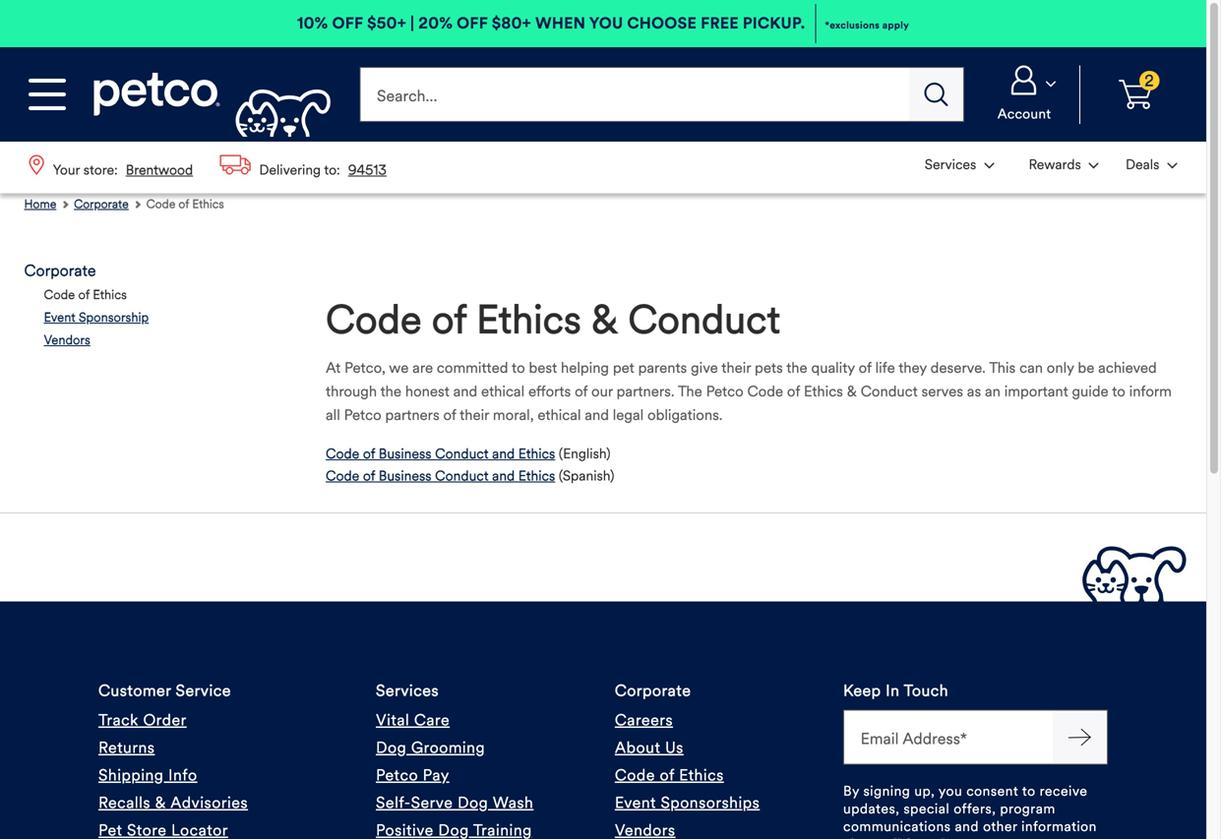 Task type: describe. For each thing, give the bounding box(es) containing it.
1 vertical spatial petco
[[344, 406, 382, 424]]

are
[[413, 359, 433, 377]]

(english)
[[559, 446, 611, 463]]

code inside careers about us code of ethics event sponsorships
[[615, 766, 656, 785]]

1 horizontal spatial dog
[[458, 794, 489, 813]]

careers
[[615, 711, 674, 730]]

you inside by signing up, you consent to receive updates, special offers, program communications and other information via email from petco.
[[939, 783, 963, 800]]

committed
[[437, 359, 509, 377]]

petco pay link
[[376, 762, 450, 790]]

sponsorships
[[661, 794, 760, 813]]

self-
[[376, 794, 411, 813]]

special
[[904, 801, 950, 818]]

up,
[[915, 783, 936, 800]]

quality
[[812, 359, 855, 377]]

self-serve dog wash link
[[376, 790, 534, 817]]

when
[[536, 14, 586, 33]]

consent
[[967, 783, 1019, 800]]

code of business conduct and ethics (english) code of business conduct and ethics (spanish)
[[326, 446, 615, 485]]

partners.
[[617, 383, 675, 401]]

search image
[[925, 83, 949, 106]]

event inside "corporate code of ethics event sponsorship vendors"
[[44, 310, 76, 326]]

$50+
[[367, 14, 407, 33]]

by signing up, you consent to receive updates, special offers, program communications and other information via email from petco.
[[844, 783, 1098, 840]]

give
[[691, 359, 719, 377]]

event inside careers about us code of ethics event sponsorships
[[615, 794, 657, 813]]

to for best
[[512, 359, 525, 377]]

moral,
[[493, 406, 534, 424]]

offers,
[[954, 801, 997, 818]]

0 horizontal spatial their
[[460, 406, 489, 424]]

efforts
[[529, 383, 571, 401]]

10%
[[297, 14, 328, 33]]

only
[[1047, 359, 1075, 377]]

20%
[[419, 14, 453, 33]]

communications
[[844, 818, 952, 836]]

receive
[[1040, 783, 1088, 800]]

apply
[[883, 19, 910, 32]]

petco.
[[941, 836, 982, 840]]

we
[[389, 359, 409, 377]]

home
[[24, 197, 56, 212]]

0 vertical spatial dog
[[376, 739, 407, 758]]

grooming
[[411, 739, 486, 758]]

0 vertical spatial ethical
[[482, 383, 525, 401]]

via
[[844, 836, 863, 840]]

careers link
[[615, 707, 674, 735]]

pet
[[613, 359, 635, 377]]

sponsorship
[[79, 310, 149, 326]]

1 list from the left
[[16, 142, 400, 194]]

wash
[[493, 794, 534, 813]]

1 horizontal spatial ethical
[[538, 406, 581, 424]]

they
[[899, 359, 927, 377]]

by
[[844, 783, 860, 800]]

conduct inside at petco, we are committed to best helping pet parents give their pets the quality of life they deserve. this can only be achieved through the honest and ethical efforts of our partners. the petco code of ethics & conduct serves as an important guide to inform all petco partners of their moral, ethical and legal obligations.
[[861, 383, 918, 401]]

petco,
[[345, 359, 386, 377]]

track
[[98, 711, 139, 730]]

achieved
[[1099, 359, 1158, 377]]

code of ethics
[[146, 197, 224, 212]]

code inside "corporate code of ethics event sponsorship vendors"
[[44, 287, 75, 303]]

email
[[867, 836, 902, 840]]

service
[[176, 682, 231, 701]]

of inside "corporate code of ethics event sponsorship vendors"
[[78, 287, 90, 303]]

partners
[[385, 406, 440, 424]]

1 vertical spatial to
[[1113, 383, 1126, 401]]

the
[[678, 383, 703, 401]]

our
[[592, 383, 613, 401]]

about us link
[[615, 735, 684, 762]]

0 vertical spatial petco
[[707, 383, 744, 401]]

keep in touch
[[844, 682, 949, 701]]

pickup.
[[743, 14, 806, 33]]

an
[[986, 383, 1001, 401]]

10% off $50+ | 20% off $80+ when you choose free pickup.
[[297, 14, 806, 33]]

careers about us code of ethics event sponsorships
[[615, 711, 760, 813]]

about
[[615, 739, 661, 758]]

(spanish)
[[559, 468, 615, 485]]

shipping info link
[[98, 762, 198, 790]]

pets
[[755, 359, 783, 377]]

in
[[886, 682, 900, 701]]

important
[[1005, 383, 1069, 401]]

at
[[326, 359, 341, 377]]

order
[[143, 711, 187, 730]]

at petco, we are committed to best helping pet parents give their pets the quality of life they deserve. this can only be achieved through the honest and ethical efforts of our partners. the petco code of ethics & conduct serves as an important guide to inform all petco partners of their moral, ethical and legal obligations.
[[326, 359, 1173, 424]]

services
[[376, 682, 439, 701]]

0 vertical spatial corporate
[[74, 197, 129, 212]]

pay
[[423, 766, 450, 785]]

advisories
[[170, 794, 248, 813]]

through
[[326, 383, 377, 401]]

track order returns shipping info recalls & advisories
[[98, 711, 248, 813]]



Task type: vqa. For each thing, say whether or not it's contained in the screenshot.
most
no



Task type: locate. For each thing, give the bounding box(es) containing it.
their right give
[[722, 359, 751, 377]]

1 vertical spatial ethical
[[538, 406, 581, 424]]

1 vertical spatial you
[[939, 783, 963, 800]]

inform
[[1130, 383, 1173, 401]]

touch
[[904, 682, 949, 701]]

1 horizontal spatial event
[[615, 794, 657, 813]]

other
[[984, 818, 1018, 836]]

code of business conduct and ethics link
[[326, 443, 556, 465], [326, 465, 556, 487]]

ethics inside "corporate code of ethics event sponsorship vendors"
[[93, 287, 127, 303]]

choose
[[628, 14, 697, 33]]

dog down vital
[[376, 739, 407, 758]]

code of business conduct and ethics link for (spanish)
[[326, 465, 556, 487]]

1 vertical spatial dog
[[458, 794, 489, 813]]

vendors
[[44, 332, 90, 348]]

0 vertical spatial you
[[590, 14, 624, 33]]

updates,
[[844, 801, 900, 818]]

corporate inside "corporate code of ethics event sponsorship vendors"
[[24, 262, 96, 281]]

& up pet
[[592, 296, 618, 344]]

of inside careers about us code of ethics event sponsorships
[[660, 766, 675, 785]]

0 horizontal spatial you
[[590, 14, 624, 33]]

customer
[[98, 682, 171, 701]]

vendors link
[[44, 331, 90, 349]]

their left moral,
[[460, 406, 489, 424]]

0 horizontal spatial the
[[381, 383, 402, 401]]

0 horizontal spatial ethical
[[482, 383, 525, 401]]

0 horizontal spatial off
[[332, 14, 363, 33]]

code inside at petco, we are committed to best helping pet parents give their pets the quality of life they deserve. this can only be achieved through the honest and ethical efforts of our partners. the petco code of ethics & conduct serves as an important guide to inform all petco partners of their moral, ethical and legal obligations.
[[748, 383, 784, 401]]

dog grooming link
[[376, 735, 486, 762]]

corporate
[[74, 197, 129, 212], [24, 262, 96, 281], [615, 682, 692, 701]]

2 off from the left
[[457, 14, 488, 33]]

0 horizontal spatial list
[[16, 142, 400, 194]]

ethics
[[192, 197, 224, 212], [93, 287, 127, 303], [477, 296, 582, 344], [804, 383, 844, 401], [519, 446, 556, 463], [519, 468, 556, 485], [679, 766, 724, 785]]

0 vertical spatial their
[[722, 359, 751, 377]]

2 vertical spatial petco
[[376, 766, 419, 785]]

0 vertical spatial to
[[512, 359, 525, 377]]

0 horizontal spatial to
[[512, 359, 525, 377]]

serve
[[411, 794, 453, 813]]

shipping
[[98, 766, 164, 785]]

petco up self- at bottom left
[[376, 766, 419, 785]]

off right '20%'
[[457, 14, 488, 33]]

to inside by signing up, you consent to receive updates, special offers, program communications and other information via email from petco.
[[1023, 783, 1036, 800]]

sidebar navigation element
[[24, 262, 278, 349]]

1 vertical spatial business
[[379, 468, 432, 485]]

& down the quality
[[847, 383, 857, 401]]

2 code of business conduct and ethics link from the top
[[326, 465, 556, 487]]

to
[[512, 359, 525, 377], [1113, 383, 1126, 401], [1023, 783, 1036, 800]]

ethics inside at petco, we are committed to best helping pet parents give their pets the quality of life they deserve. this can only be achieved through the honest and ethical efforts of our partners. the petco code of ethics & conduct serves as an important guide to inform all petco partners of their moral, ethical and legal obligations.
[[804, 383, 844, 401]]

0 vertical spatial event
[[44, 310, 76, 326]]

2 vertical spatial corporate
[[615, 682, 692, 701]]

1 vertical spatial their
[[460, 406, 489, 424]]

of
[[179, 197, 189, 212], [78, 287, 90, 303], [432, 296, 467, 344], [859, 359, 872, 377], [575, 383, 588, 401], [788, 383, 801, 401], [444, 406, 457, 424], [363, 446, 375, 463], [363, 468, 375, 485], [660, 766, 675, 785]]

corporate code of ethics event sponsorship vendors
[[24, 262, 149, 348]]

ethical
[[482, 383, 525, 401], [538, 406, 581, 424]]

1 horizontal spatial their
[[722, 359, 751, 377]]

None email field
[[844, 710, 1054, 765]]

information
[[1022, 818, 1098, 836]]

& inside the track order returns shipping info recalls & advisories
[[155, 794, 166, 813]]

honest
[[405, 383, 450, 401]]

1 off from the left
[[332, 14, 363, 33]]

1 code of business conduct and ethics link from the top
[[326, 443, 556, 465]]

1 business from the top
[[379, 446, 432, 463]]

0 horizontal spatial &
[[155, 794, 166, 813]]

can
[[1020, 359, 1044, 377]]

business
[[379, 446, 432, 463], [379, 468, 432, 485]]

petco down through
[[344, 406, 382, 424]]

event sponsorship link
[[44, 309, 149, 327]]

1 vertical spatial corporate
[[24, 262, 96, 281]]

ethical up moral,
[[482, 383, 525, 401]]

1 vertical spatial event
[[615, 794, 657, 813]]

the down we
[[381, 383, 402, 401]]

info
[[168, 766, 198, 785]]

1 horizontal spatial you
[[939, 783, 963, 800]]

you
[[590, 14, 624, 33], [939, 783, 963, 800]]

corporate link
[[74, 194, 143, 214], [24, 262, 96, 281]]

the right pets
[[787, 359, 808, 377]]

corporate right home link
[[74, 197, 129, 212]]

returns link
[[98, 735, 155, 762]]

0 vertical spatial &
[[592, 296, 618, 344]]

signing
[[864, 783, 911, 800]]

to left best
[[512, 359, 525, 377]]

as
[[968, 383, 982, 401]]

2 business from the top
[[379, 468, 432, 485]]

event up vendors
[[44, 310, 76, 326]]

0 horizontal spatial dog
[[376, 739, 407, 758]]

carat down icon 13 image
[[1047, 81, 1056, 87], [985, 163, 995, 169], [1090, 163, 1100, 169], [1168, 163, 1178, 169]]

customer service
[[98, 682, 231, 701]]

|
[[411, 14, 415, 33]]

and
[[454, 383, 478, 401], [585, 406, 609, 424], [492, 446, 515, 463], [492, 468, 515, 485], [956, 818, 980, 836]]

petco inside vital care dog grooming petco pay self-serve dog wash
[[376, 766, 419, 785]]

1 horizontal spatial list
[[912, 142, 1191, 188]]

2 horizontal spatial to
[[1113, 383, 1126, 401]]

code of ethics link
[[615, 762, 724, 790]]

from
[[906, 836, 937, 840]]

arrow right 12 button
[[1054, 710, 1109, 765]]

helping
[[561, 359, 609, 377]]

0 vertical spatial the
[[787, 359, 808, 377]]

code
[[146, 197, 176, 212], [44, 287, 75, 303], [326, 296, 422, 344], [748, 383, 784, 401], [326, 446, 360, 463], [326, 468, 360, 485], [615, 766, 656, 785]]

to down achieved
[[1113, 383, 1126, 401]]

conduct
[[628, 296, 781, 344], [861, 383, 918, 401], [435, 446, 489, 463], [435, 468, 489, 485]]

corporate up the event sponsorship link
[[24, 262, 96, 281]]

off right 10%
[[332, 14, 363, 33]]

list
[[16, 142, 400, 194], [912, 142, 1191, 188]]

you right up,
[[939, 783, 963, 800]]

track order link
[[98, 707, 187, 735]]

life
[[876, 359, 896, 377]]

ethics inside careers about us code of ethics event sponsorships
[[679, 766, 724, 785]]

1 horizontal spatial &
[[592, 296, 618, 344]]

corporate link up the event sponsorship link
[[24, 262, 96, 281]]

0 vertical spatial corporate link
[[74, 194, 143, 214]]

1 horizontal spatial off
[[457, 14, 488, 33]]

1 horizontal spatial to
[[1023, 783, 1036, 800]]

vital care dog grooming petco pay self-serve dog wash
[[376, 711, 534, 813]]

recalls & advisories link
[[98, 790, 248, 817]]

this
[[990, 359, 1016, 377]]

1 horizontal spatial the
[[787, 359, 808, 377]]

guide
[[1073, 383, 1109, 401]]

ethical down efforts
[[538, 406, 581, 424]]

0 vertical spatial business
[[379, 446, 432, 463]]

$80+
[[492, 14, 532, 33]]

home link
[[24, 194, 70, 214]]

2 vertical spatial to
[[1023, 783, 1036, 800]]

the
[[787, 359, 808, 377], [381, 383, 402, 401]]

and inside by signing up, you consent to receive updates, special offers, program communications and other information via email from petco.
[[956, 818, 980, 836]]

all
[[326, 406, 340, 424]]

to for receive
[[1023, 783, 1036, 800]]

submit email address image
[[1069, 726, 1092, 750]]

*exclusions
[[825, 19, 880, 32]]

program
[[1001, 801, 1056, 818]]

corporate link right home link
[[74, 194, 143, 214]]

1 vertical spatial &
[[847, 383, 857, 401]]

2 horizontal spatial &
[[847, 383, 857, 401]]

off
[[332, 14, 363, 33], [457, 14, 488, 33]]

you right when
[[590, 14, 624, 33]]

corporate up careers
[[615, 682, 692, 701]]

corporate link inside the sidebar navigation element
[[24, 262, 96, 281]]

vital care link
[[376, 707, 450, 735]]

2 vertical spatial &
[[155, 794, 166, 813]]

code of ethics & conduct
[[326, 296, 781, 344]]

event down the code of ethics link
[[615, 794, 657, 813]]

& down shipping info link at the bottom left of page
[[155, 794, 166, 813]]

*exclusions apply
[[825, 19, 910, 32]]

1 vertical spatial the
[[381, 383, 402, 401]]

1 vertical spatial corporate link
[[24, 262, 96, 281]]

Search search field
[[360, 67, 910, 122]]

recalls
[[98, 794, 151, 813]]

2 list from the left
[[912, 142, 1191, 188]]

keep
[[844, 682, 882, 701]]

obligations.
[[648, 406, 723, 424]]

best
[[529, 359, 557, 377]]

us
[[666, 739, 684, 758]]

dog left wash
[[458, 794, 489, 813]]

to up program
[[1023, 783, 1036, 800]]

petco down give
[[707, 383, 744, 401]]

dog
[[376, 739, 407, 758], [458, 794, 489, 813]]

event sponsorships link
[[615, 790, 760, 817]]

code of business conduct and ethics link for (english)
[[326, 443, 556, 465]]

be
[[1079, 359, 1095, 377]]

0 horizontal spatial event
[[44, 310, 76, 326]]

& inside at petco, we are committed to best helping pet parents give their pets the quality of life they deserve. this can only be achieved through the honest and ethical efforts of our partners. the petco code of ethics & conduct serves as an important guide to inform all petco partners of their moral, ethical and legal obligations.
[[847, 383, 857, 401]]

parents
[[639, 359, 688, 377]]



